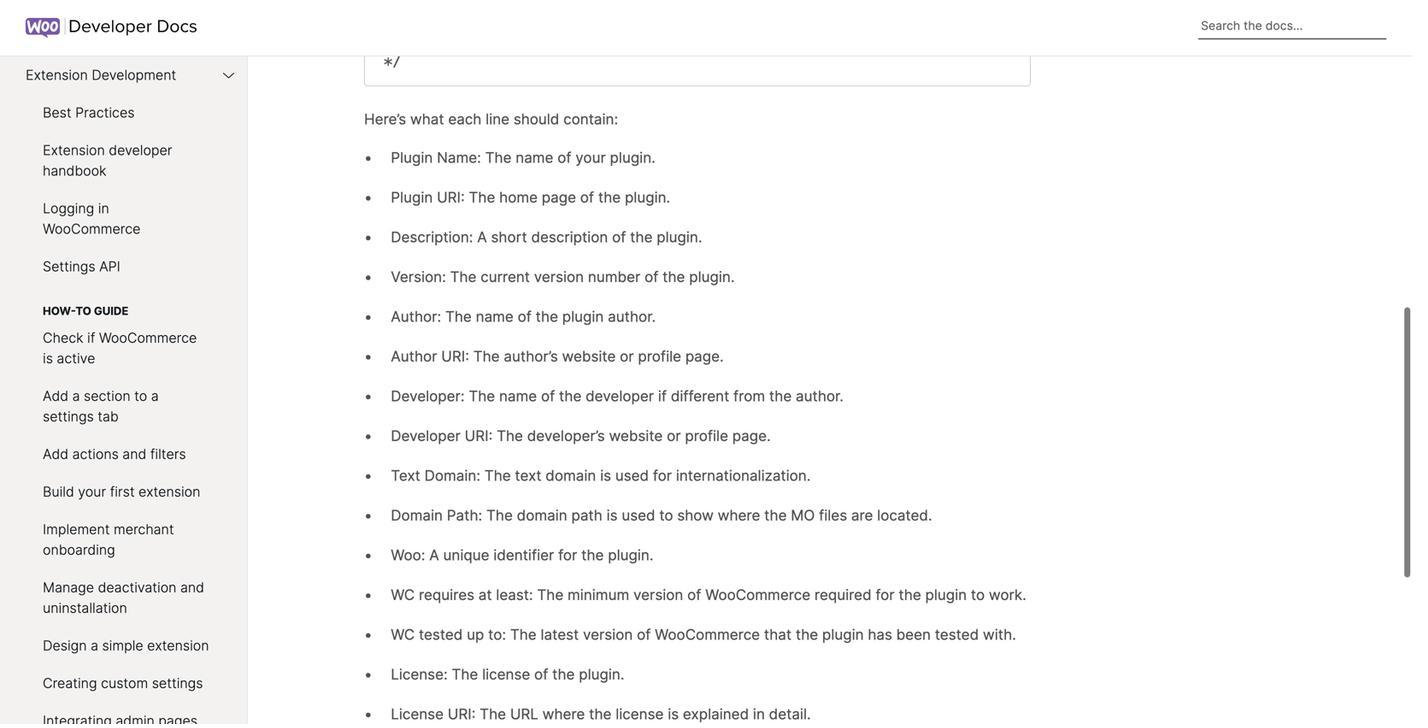Task type: describe. For each thing, give the bounding box(es) containing it.
how-
[[43, 304, 76, 318]]

text domain: the text domain is used for internationalization.
[[391, 467, 811, 485]]

version for minimum
[[634, 586, 683, 604]]

internationalization.
[[676, 467, 811, 485]]

text
[[391, 467, 421, 485]]

settings api link
[[0, 248, 247, 286]]

of right page
[[580, 189, 594, 206]]

version: the current version number of the plugin.
[[391, 268, 735, 286]]

best practices
[[43, 104, 135, 121]]

text
[[515, 467, 542, 485]]

woocommerce down logging
[[43, 221, 141, 237]]

extension for design a simple extension
[[147, 637, 209, 654]]

the up text
[[497, 427, 523, 445]]

settings inside creating custom settings link
[[152, 675, 203, 692]]

best practices link
[[0, 94, 247, 132]]

extension developer handbook link
[[0, 132, 247, 190]]

mo
[[791, 507, 815, 524]]

to:
[[488, 626, 506, 644]]

the left text
[[485, 467, 511, 485]]

version for latest
[[583, 626, 633, 644]]

the left the mo
[[764, 507, 787, 524]]

1 horizontal spatial plugin
[[822, 626, 864, 644]]

build your first extension
[[43, 483, 200, 500]]

extension for extension developer handbook
[[43, 142, 105, 159]]

settings
[[43, 258, 95, 275]]

manage deactivation and uninstallation link
[[0, 569, 247, 627]]

url
[[510, 706, 539, 723]]

description
[[531, 228, 608, 246]]

plugin for plugin name: the name of your plugin.
[[391, 149, 433, 166]]

your inside main menu element
[[78, 483, 106, 500]]

description:
[[391, 228, 473, 246]]

add a section to a settings tab link
[[0, 377, 247, 436]]

developer: the name of the developer if different from the author.
[[391, 387, 844, 405]]

uri: for plugin
[[437, 189, 465, 206]]

first
[[110, 483, 135, 500]]

developer uri: the developer's website or profile page.
[[391, 427, 771, 445]]

of right number
[[645, 268, 659, 286]]

of up author's
[[518, 308, 532, 325]]

design a simple extension
[[43, 637, 209, 654]]

actions
[[72, 446, 119, 463]]

check if woocommerce is active link
[[0, 319, 247, 377]]

how-to guide link
[[0, 286, 247, 319]]

the down line
[[485, 149, 512, 166]]

the left author's
[[473, 348, 500, 365]]

developer
[[391, 427, 461, 445]]

1 vertical spatial plugin
[[926, 586, 967, 604]]

onboarding
[[43, 542, 115, 558]]

the right least:
[[537, 586, 564, 604]]

add a section to a settings tab
[[43, 388, 159, 425]]

been
[[897, 626, 931, 644]]

path:
[[447, 507, 482, 524]]

1 horizontal spatial where
[[718, 507, 760, 524]]

used for to
[[622, 507, 655, 524]]

add actions and filters link
[[0, 436, 247, 473]]

wc requires at least: the minimum version of woocommerce required for the plugin to work.
[[391, 586, 1027, 604]]

detail.
[[769, 706, 811, 723]]

from
[[734, 387, 765, 405]]

is left explained
[[668, 706, 679, 723]]

0 vertical spatial plugin
[[562, 308, 604, 325]]

that
[[764, 626, 792, 644]]

2 vertical spatial to
[[971, 586, 985, 604]]

how-to guide
[[43, 304, 129, 318]]

1 horizontal spatial in
[[753, 706, 765, 723]]

if inside 'check if woocommerce is active'
[[87, 330, 95, 346]]

website for author's
[[562, 348, 616, 365]]

0 vertical spatial author.
[[608, 308, 656, 325]]

handbook
[[43, 162, 106, 179]]

description: a short description of the plugin.
[[391, 228, 702, 246]]

uri: for author
[[441, 348, 469, 365]]

woo: a unique identifier for the plugin.
[[391, 546, 654, 564]]

the up developer's
[[559, 387, 582, 405]]

woocommerce down wc requires at least: the minimum version of woocommerce required for the plugin to work.
[[655, 626, 760, 644]]

practices
[[75, 104, 135, 121]]

developer inside extension developer handbook
[[109, 142, 172, 159]]

license
[[391, 706, 444, 723]]

2 tested from the left
[[935, 626, 979, 644]]

tab
[[98, 408, 119, 425]]

plugin for plugin uri: the home page of the plugin.
[[391, 189, 433, 206]]

is inside 'check if woocommerce is active'
[[43, 350, 53, 367]]

author:
[[391, 308, 441, 325]]

short
[[491, 228, 527, 246]]

work.
[[989, 586, 1027, 604]]

show
[[677, 507, 714, 524]]

of up url
[[534, 666, 548, 683]]

developer:
[[391, 387, 465, 405]]

logging in woocommerce
[[43, 200, 141, 237]]

or for author's
[[620, 348, 634, 365]]

settings inside add a section to a settings tab
[[43, 408, 94, 425]]

simple
[[102, 637, 143, 654]]

identifier
[[494, 546, 554, 564]]

required
[[815, 586, 872, 604]]

line
[[486, 110, 510, 128]]

different
[[671, 387, 730, 405]]

design a simple extension link
[[0, 627, 247, 665]]

uri: for license
[[448, 706, 476, 723]]

of down wc requires at least: the minimum version of woocommerce required for the plugin to work.
[[637, 626, 651, 644]]

plugin name: the name of your plugin.
[[391, 149, 656, 166]]

the left current
[[450, 268, 477, 286]]

plugin uri: the home page of the plugin.
[[391, 189, 671, 206]]

the right to: at bottom
[[510, 626, 537, 644]]

version:
[[391, 268, 446, 286]]

guide
[[94, 304, 129, 318]]

website for developer's
[[609, 427, 663, 445]]

deactivation
[[98, 579, 177, 596]]

logging
[[43, 200, 94, 217]]

page. for author uri: the author's website or profile page.
[[686, 348, 724, 365]]

minimum
[[568, 586, 629, 604]]

and for deactivation
[[180, 579, 204, 596]]

extension development
[[26, 67, 176, 83]]

a for woo:
[[429, 546, 439, 564]]

license: the license of the plugin.
[[391, 666, 625, 683]]

design
[[43, 637, 87, 654]]

license uri: the url where the license is explained in detail.
[[391, 706, 811, 723]]

build your first extension link
[[0, 473, 247, 511]]

wc for wc tested up to: the latest version of woocommerce that the plugin has been tested with.
[[391, 626, 415, 644]]

manage
[[43, 579, 94, 596]]

located.
[[877, 507, 932, 524]]

0 horizontal spatial license
[[482, 666, 530, 683]]

1 horizontal spatial developer
[[586, 387, 654, 405]]

extension for build your first extension
[[139, 483, 200, 500]]

and for actions
[[123, 446, 146, 463]]

1 vertical spatial for
[[558, 546, 577, 564]]

woo:
[[391, 546, 425, 564]]

settings api
[[43, 258, 120, 275]]

the right from
[[769, 387, 792, 405]]

custom
[[101, 675, 148, 692]]

a for simple
[[91, 637, 98, 654]]

or for developer's
[[667, 427, 681, 445]]

the up "been" in the bottom right of the page
[[899, 586, 921, 604]]

profile for author uri: the author's website or profile page.
[[638, 348, 681, 365]]

are
[[851, 507, 873, 524]]

the right developer:
[[469, 387, 495, 405]]

the left url
[[480, 706, 506, 723]]

author
[[391, 348, 437, 365]]

in inside logging in woocommerce
[[98, 200, 109, 217]]

to
[[76, 304, 91, 318]]

page
[[542, 189, 576, 206]]



Task type: vqa. For each thing, say whether or not it's contained in the screenshot.
anatomy of a wordpress development environment (public_html/) in the Table of Contents element
no



Task type: locate. For each thing, give the bounding box(es) containing it.
0 vertical spatial page.
[[686, 348, 724, 365]]

extension right simple
[[147, 637, 209, 654]]

page.
[[686, 348, 724, 365], [733, 427, 771, 445]]

0 horizontal spatial a
[[72, 388, 80, 404]]

the up author uri: the author's website or profile page.
[[536, 308, 558, 325]]

0 vertical spatial version
[[534, 268, 584, 286]]

uri: down name:
[[437, 189, 465, 206]]

a for description:
[[477, 228, 487, 246]]

author.
[[608, 308, 656, 325], [796, 387, 844, 405]]

here's
[[364, 110, 406, 128]]

0 horizontal spatial if
[[87, 330, 95, 346]]

2 wc from the top
[[391, 626, 415, 644]]

version
[[534, 268, 584, 286], [634, 586, 683, 604], [583, 626, 633, 644]]

2 horizontal spatial plugin
[[926, 586, 967, 604]]

name for developer
[[499, 387, 537, 405]]

a left short
[[477, 228, 487, 246]]

manage deactivation and uninstallation
[[43, 579, 204, 616]]

active
[[57, 350, 95, 367]]

0 horizontal spatial and
[[123, 446, 146, 463]]

1 vertical spatial domain
[[517, 507, 567, 524]]

1 horizontal spatial to
[[659, 507, 673, 524]]

for right identifier
[[558, 546, 577, 564]]

version down minimum at the left bottom of the page
[[583, 626, 633, 644]]

a left simple
[[91, 637, 98, 654]]

0 vertical spatial in
[[98, 200, 109, 217]]

1 vertical spatial a
[[429, 546, 439, 564]]

the
[[485, 149, 512, 166], [469, 189, 495, 206], [450, 268, 477, 286], [445, 308, 472, 325], [473, 348, 500, 365], [469, 387, 495, 405], [497, 427, 523, 445], [485, 467, 511, 485], [486, 507, 513, 524], [537, 586, 564, 604], [510, 626, 537, 644], [452, 666, 478, 683], [480, 706, 506, 723]]

1 vertical spatial and
[[180, 579, 204, 596]]

plugin
[[391, 149, 433, 166], [391, 189, 433, 206]]

your down contain:
[[576, 149, 606, 166]]

has
[[868, 626, 892, 644]]

0 vertical spatial settings
[[43, 408, 94, 425]]

if up active
[[87, 330, 95, 346]]

0 vertical spatial used
[[615, 467, 649, 485]]

tested left with.
[[935, 626, 979, 644]]

1 vertical spatial settings
[[152, 675, 203, 692]]

is right path
[[607, 507, 618, 524]]

profile down different
[[685, 427, 728, 445]]

0 horizontal spatial where
[[543, 706, 585, 723]]

woocommerce inside 'check if woocommerce is active'
[[99, 330, 197, 346]]

up
[[467, 626, 484, 644]]

1 vertical spatial your
[[78, 483, 106, 500]]

name down author's
[[499, 387, 537, 405]]

1 vertical spatial plugin
[[391, 189, 433, 206]]

tested
[[419, 626, 463, 644], [935, 626, 979, 644]]

extension up 'handbook'
[[43, 142, 105, 159]]

2 horizontal spatial to
[[971, 586, 985, 604]]

a right the woo:
[[429, 546, 439, 564]]

is down check
[[43, 350, 53, 367]]

or
[[620, 348, 634, 365], [667, 427, 681, 445]]

0 vertical spatial to
[[134, 388, 147, 404]]

in right logging
[[98, 200, 109, 217]]

settings right custom
[[152, 675, 203, 692]]

1 vertical spatial page.
[[733, 427, 771, 445]]

build
[[43, 483, 74, 500]]

0 vertical spatial profile
[[638, 348, 681, 365]]

add for add actions and filters
[[43, 446, 69, 463]]

extension for extension development
[[26, 67, 88, 83]]

the right page
[[598, 189, 621, 206]]

1 vertical spatial in
[[753, 706, 765, 723]]

author. down number
[[608, 308, 656, 325]]

the
[[598, 189, 621, 206], [630, 228, 653, 246], [663, 268, 685, 286], [536, 308, 558, 325], [559, 387, 582, 405], [769, 387, 792, 405], [764, 507, 787, 524], [581, 546, 604, 564], [899, 586, 921, 604], [796, 626, 818, 644], [552, 666, 575, 683], [589, 706, 612, 723]]

0 vertical spatial wc
[[391, 586, 415, 604]]

the down latest at the bottom left of page
[[552, 666, 575, 683]]

the left home
[[469, 189, 495, 206]]

with.
[[983, 626, 1016, 644]]

extension down filters
[[139, 483, 200, 500]]

the down up
[[452, 666, 478, 683]]

plugin left "has"
[[822, 626, 864, 644]]

0 horizontal spatial a
[[429, 546, 439, 564]]

extension up best
[[26, 67, 88, 83]]

unique
[[443, 546, 490, 564]]

author: the name of the plugin author.
[[391, 308, 656, 325]]

number
[[588, 268, 641, 286]]

name
[[516, 149, 554, 166], [476, 308, 514, 325], [499, 387, 537, 405]]

1 add from the top
[[43, 388, 69, 404]]

1 vertical spatial author.
[[796, 387, 844, 405]]

the right path:
[[486, 507, 513, 524]]

to right the section
[[134, 388, 147, 404]]

creating custom settings
[[43, 675, 203, 692]]

0 vertical spatial plugin
[[391, 149, 433, 166]]

implement merchant onboarding link
[[0, 511, 247, 569]]

1 vertical spatial or
[[667, 427, 681, 445]]

section
[[84, 388, 130, 404]]

used for for
[[615, 467, 649, 485]]

name:
[[437, 149, 481, 166]]

the right number
[[663, 268, 685, 286]]

to inside add a section to a settings tab
[[134, 388, 147, 404]]

your left first
[[78, 483, 106, 500]]

1 horizontal spatial and
[[180, 579, 204, 596]]

current
[[481, 268, 530, 286]]

if left different
[[658, 387, 667, 405]]

wc up 'license:'
[[391, 626, 415, 644]]

domain down text
[[517, 507, 567, 524]]

add for add a section to a settings tab
[[43, 388, 69, 404]]

extension
[[26, 67, 88, 83], [43, 142, 105, 159]]

where right url
[[543, 706, 585, 723]]

0 vertical spatial and
[[123, 446, 146, 463]]

0 vertical spatial where
[[718, 507, 760, 524]]

0 horizontal spatial or
[[620, 348, 634, 365]]

2 vertical spatial version
[[583, 626, 633, 644]]

logging in woocommerce link
[[0, 190, 247, 248]]

1 horizontal spatial license
[[616, 706, 664, 723]]

a
[[477, 228, 487, 246], [429, 546, 439, 564]]

1 horizontal spatial page.
[[733, 427, 771, 445]]

a left the section
[[72, 388, 80, 404]]

creating
[[43, 675, 97, 692]]

the right author:
[[445, 308, 472, 325]]

2 vertical spatial plugin
[[822, 626, 864, 644]]

developer's
[[527, 427, 605, 445]]

2 horizontal spatial for
[[876, 586, 895, 604]]

files
[[819, 507, 847, 524]]

or up developer: the name of the developer if different from the author.
[[620, 348, 634, 365]]

1 horizontal spatial if
[[658, 387, 667, 405]]

woocommerce up that
[[706, 586, 811, 604]]

1 wc from the top
[[391, 586, 415, 604]]

website down developer: the name of the developer if different from the author.
[[609, 427, 663, 445]]

path
[[572, 507, 603, 524]]

1 vertical spatial version
[[634, 586, 683, 604]]

1 plugin from the top
[[391, 149, 433, 166]]

of
[[558, 149, 572, 166], [580, 189, 594, 206], [612, 228, 626, 246], [645, 268, 659, 286], [518, 308, 532, 325], [541, 387, 555, 405], [688, 586, 701, 604], [637, 626, 651, 644], [534, 666, 548, 683]]

0 horizontal spatial settings
[[43, 408, 94, 425]]

api
[[99, 258, 120, 275]]

0 vertical spatial your
[[576, 149, 606, 166]]

None search field
[[1199, 13, 1387, 39]]

developer up developer uri: the developer's website or profile page. at the bottom of the page
[[586, 387, 654, 405]]

or down different
[[667, 427, 681, 445]]

version down description
[[534, 268, 584, 286]]

of up page
[[558, 149, 572, 166]]

1 horizontal spatial or
[[667, 427, 681, 445]]

uri: right license
[[448, 706, 476, 723]]

1 vertical spatial website
[[609, 427, 663, 445]]

0 vertical spatial name
[[516, 149, 554, 166]]

development
[[92, 67, 176, 83]]

wc
[[391, 586, 415, 604], [391, 626, 415, 644]]

1 horizontal spatial a
[[477, 228, 487, 246]]

tested left up
[[419, 626, 463, 644]]

0 horizontal spatial author.
[[608, 308, 656, 325]]

0 vertical spatial developer
[[109, 142, 172, 159]]

license down to: at bottom
[[482, 666, 530, 683]]

plugin down version: the current version number of the plugin. in the top of the page
[[562, 308, 604, 325]]

used up domain path: the domain path is used to show where the mo files are located.
[[615, 467, 649, 485]]

2 add from the top
[[43, 446, 69, 463]]

woocommerce down how-to guide link
[[99, 330, 197, 346]]

extension development link
[[0, 56, 247, 94]]

add inside add a section to a settings tab
[[43, 388, 69, 404]]

merchant
[[114, 521, 174, 538]]

0 vertical spatial website
[[562, 348, 616, 365]]

1 horizontal spatial profile
[[685, 427, 728, 445]]

latest
[[541, 626, 579, 644]]

uri:
[[437, 189, 465, 206], [441, 348, 469, 365], [465, 427, 493, 445], [448, 706, 476, 723]]

a for section
[[72, 388, 80, 404]]

plugin down 'what'
[[391, 149, 433, 166]]

author. right from
[[796, 387, 844, 405]]

0 vertical spatial license
[[482, 666, 530, 683]]

0 vertical spatial add
[[43, 388, 69, 404]]

0 horizontal spatial plugin
[[562, 308, 604, 325]]

page. for developer uri: the developer's website or profile page.
[[733, 427, 771, 445]]

wc for wc requires at least: the minimum version of woocommerce required for the plugin to work.
[[391, 586, 415, 604]]

0 horizontal spatial your
[[78, 483, 106, 500]]

2 vertical spatial name
[[499, 387, 537, 405]]

author uri: the author's website or profile page.
[[391, 348, 724, 365]]

uri: up domain:
[[465, 427, 493, 445]]

website
[[562, 348, 616, 365], [609, 427, 663, 445]]

what
[[410, 110, 444, 128]]

wc tested up to: the latest version of woocommerce that the plugin has been tested with.
[[391, 626, 1016, 644]]

profile
[[638, 348, 681, 365], [685, 427, 728, 445]]

settings
[[43, 408, 94, 425], [152, 675, 203, 692]]

0 vertical spatial domain
[[546, 467, 596, 485]]

0 vertical spatial if
[[87, 330, 95, 346]]

1 vertical spatial where
[[543, 706, 585, 723]]

main menu element
[[0, 56, 248, 724]]

1 horizontal spatial author.
[[796, 387, 844, 405]]

0 vertical spatial extension
[[26, 67, 88, 83]]

author's
[[504, 348, 558, 365]]

here's what each line should contain:
[[364, 110, 618, 128]]

0 vertical spatial for
[[653, 467, 672, 485]]

0 horizontal spatial for
[[558, 546, 577, 564]]

of up number
[[612, 228, 626, 246]]

1 horizontal spatial your
[[576, 149, 606, 166]]

add down active
[[43, 388, 69, 404]]

should
[[514, 110, 559, 128]]

used right path
[[622, 507, 655, 524]]

1 vertical spatial used
[[622, 507, 655, 524]]

and
[[123, 446, 146, 463], [180, 579, 204, 596]]

1 vertical spatial if
[[658, 387, 667, 405]]

filters
[[150, 446, 186, 463]]

profile up different
[[638, 348, 681, 365]]

home
[[499, 189, 538, 206]]

the up number
[[630, 228, 653, 246]]

1 vertical spatial extension
[[43, 142, 105, 159]]

1 vertical spatial profile
[[685, 427, 728, 445]]

1 vertical spatial to
[[659, 507, 673, 524]]

uri: for developer
[[465, 427, 493, 445]]

developer down best practices link
[[109, 142, 172, 159]]

explained
[[683, 706, 749, 723]]

version right minimum at the left bottom of the page
[[634, 586, 683, 604]]

domain down developer's
[[546, 467, 596, 485]]

page. up different
[[686, 348, 724, 365]]

uri: right author at left
[[441, 348, 469, 365]]

name down the should at the left top of the page
[[516, 149, 554, 166]]

best
[[43, 104, 71, 121]]

1 horizontal spatial a
[[91, 637, 98, 654]]

domain
[[546, 467, 596, 485], [517, 507, 567, 524]]

search search field
[[1199, 13, 1387, 39]]

and inside manage deactivation and uninstallation
[[180, 579, 204, 596]]

website up developer: the name of the developer if different from the author.
[[562, 348, 616, 365]]

least:
[[496, 586, 533, 604]]

extension inside extension developer handbook
[[43, 142, 105, 159]]

add up build
[[43, 446, 69, 463]]

0 horizontal spatial profile
[[638, 348, 681, 365]]

domain path: the domain path is used to show where the mo files are located.
[[391, 507, 932, 524]]

requires
[[419, 586, 474, 604]]

page. down from
[[733, 427, 771, 445]]

1 horizontal spatial for
[[653, 467, 672, 485]]

1 horizontal spatial settings
[[152, 675, 203, 692]]

uninstallation
[[43, 600, 127, 616]]

0 vertical spatial or
[[620, 348, 634, 365]]

0 vertical spatial a
[[477, 228, 487, 246]]

and right deactivation
[[180, 579, 204, 596]]

0 horizontal spatial to
[[134, 388, 147, 404]]

check if woocommerce is active
[[43, 330, 197, 367]]

to left show
[[659, 507, 673, 524]]

1 vertical spatial wc
[[391, 626, 415, 644]]

and left filters
[[123, 446, 146, 463]]

for up domain path: the domain path is used to show where the mo files are located.
[[653, 467, 672, 485]]

contain:
[[564, 110, 618, 128]]

where down the internationalization.
[[718, 507, 760, 524]]

1 vertical spatial extension
[[147, 637, 209, 654]]

a
[[72, 388, 80, 404], [151, 388, 159, 404], [91, 637, 98, 654]]

1 horizontal spatial tested
[[935, 626, 979, 644]]

2 vertical spatial for
[[876, 586, 895, 604]]

wc down the woo:
[[391, 586, 415, 604]]

for up "has"
[[876, 586, 895, 604]]

2 plugin from the top
[[391, 189, 433, 206]]

license
[[482, 666, 530, 683], [616, 706, 664, 723]]

in left detail.
[[753, 706, 765, 723]]

of up 'wc tested up to: the latest version of woocommerce that the plugin has been tested with.'
[[688, 586, 701, 604]]

of down author uri: the author's website or profile page.
[[541, 387, 555, 405]]

1 vertical spatial name
[[476, 308, 514, 325]]

is up path
[[600, 467, 611, 485]]

license:
[[391, 666, 448, 683]]

0 horizontal spatial developer
[[109, 142, 172, 159]]

1 tested from the left
[[419, 626, 463, 644]]

the down path
[[581, 546, 604, 564]]

0 horizontal spatial in
[[98, 200, 109, 217]]

name down current
[[476, 308, 514, 325]]

1 vertical spatial developer
[[586, 387, 654, 405]]

2 horizontal spatial a
[[151, 388, 159, 404]]

plugin up the description:
[[391, 189, 433, 206]]

1 vertical spatial add
[[43, 446, 69, 463]]

0 horizontal spatial page.
[[686, 348, 724, 365]]

1 vertical spatial license
[[616, 706, 664, 723]]

name for plugin
[[476, 308, 514, 325]]

a right the section
[[151, 388, 159, 404]]

to
[[134, 388, 147, 404], [659, 507, 673, 524], [971, 586, 985, 604]]

0 vertical spatial extension
[[139, 483, 200, 500]]

0 horizontal spatial tested
[[419, 626, 463, 644]]

the right url
[[589, 706, 612, 723]]

plugin
[[562, 308, 604, 325], [926, 586, 967, 604], [822, 626, 864, 644]]

creating custom settings link
[[0, 665, 247, 702]]

profile for developer uri: the developer's website or profile page.
[[685, 427, 728, 445]]

the right that
[[796, 626, 818, 644]]



